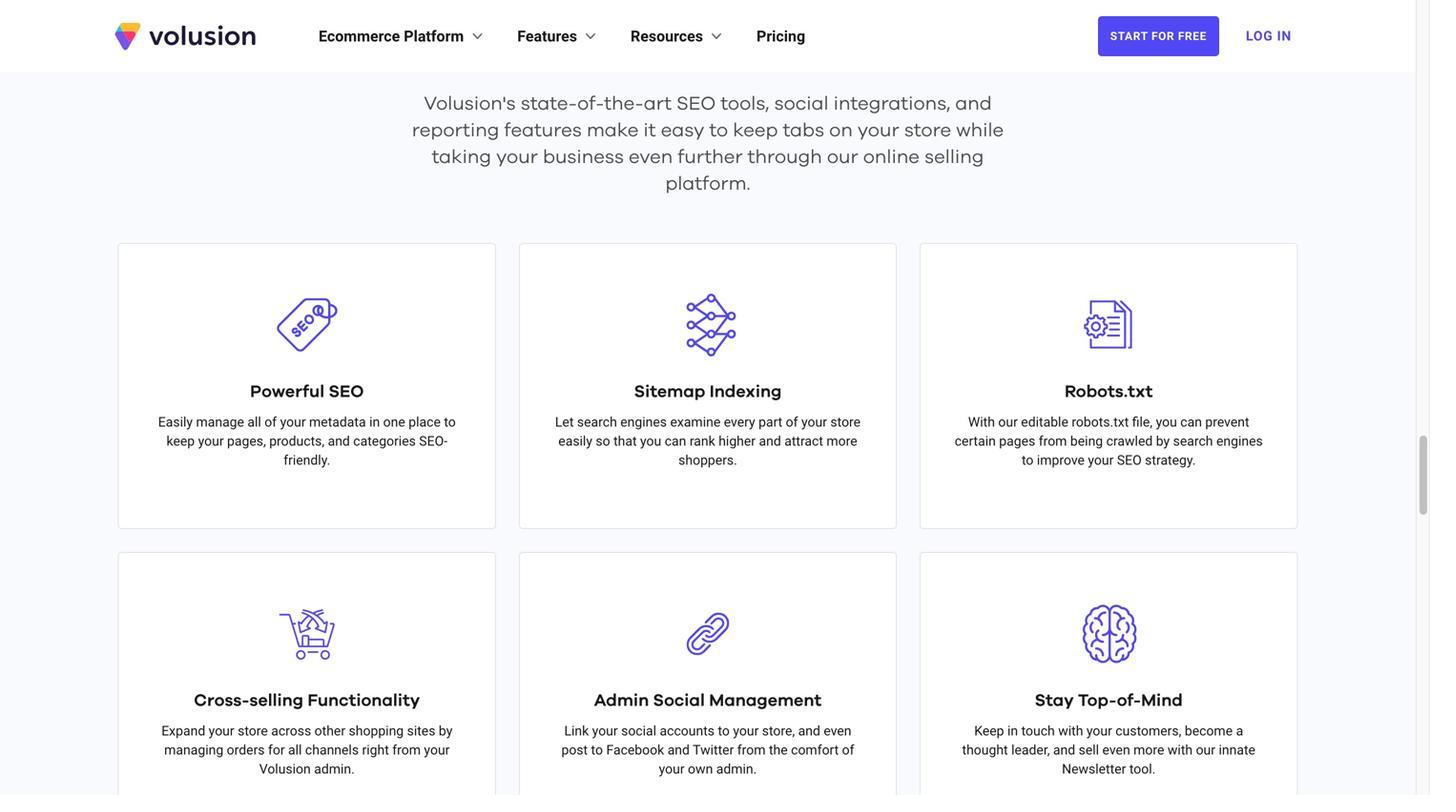 Task type: describe. For each thing, give the bounding box(es) containing it.
in inside easily manage all of your metadata in one place to keep your pages, products, and categories seo- friendly.
[[369, 415, 380, 431]]

taking
[[432, 148, 491, 167]]

robots.txt
[[1065, 384, 1153, 401]]

by inside expand your store across other shopping sites by managing orders for all channels right from your volusion admin.
[[439, 724, 453, 740]]

other
[[315, 724, 346, 740]]

and up 'comfort'
[[798, 724, 821, 740]]

manage
[[196, 415, 244, 431]]

you inside the with our editable robots.txt file, you can prevent certain pages from being crawled by search engines to improve your seo strategy.
[[1156, 415, 1177, 431]]

to inside easily manage all of your metadata in one place to keep your pages, products, and categories seo- friendly.
[[444, 415, 456, 431]]

to up twitter
[[718, 724, 730, 740]]

tools,
[[721, 95, 769, 114]]

categories
[[353, 434, 416, 450]]

make
[[587, 121, 639, 140]]

in inside the keep in touch with your customers, become a thought leader, and sell even more with our innate newsletter tool.
[[1008, 724, 1018, 740]]

sites
[[407, 724, 436, 740]]

search inside let search engines examine every part of your store easily so that you can rank higher and attract more shoppers.
[[577, 415, 617, 431]]

customers,
[[1116, 724, 1182, 740]]

pricing
[[757, 27, 805, 45]]

innate
[[1219, 743, 1256, 759]]

comfort
[[791, 743, 839, 759]]

with
[[968, 415, 995, 431]]

platform.
[[665, 175, 751, 194]]

log
[[1246, 28, 1273, 44]]

link your social accounts to your store, and even post to facebook and twitter from the comfort of your own admin.
[[562, 724, 854, 778]]

become
[[1185, 724, 1233, 740]]

easily
[[158, 415, 193, 431]]

from inside the with our editable robots.txt file, you can prevent certain pages from being crawled by search engines to improve your seo strategy.
[[1039, 434, 1067, 450]]

our inside the with our editable robots.txt file, you can prevent certain pages from being crawled by search engines to improve your seo strategy.
[[998, 415, 1018, 431]]

more inside the keep in touch with your customers, become a thought leader, and sell even more with our innate newsletter tool.
[[1134, 743, 1165, 759]]

a
[[1236, 724, 1244, 740]]

0 vertical spatial with
[[1058, 724, 1083, 740]]

start for free
[[1110, 30, 1207, 43]]

prevent
[[1206, 415, 1250, 431]]

tool.
[[1130, 762, 1156, 778]]

search inside the with our editable robots.txt file, you can prevent certain pages from being crawled by search engines to improve your seo strategy.
[[1173, 434, 1213, 450]]

keep in touch with your customers, become a thought leader, and sell even more with our innate newsletter tool.
[[962, 724, 1256, 778]]

let
[[555, 415, 574, 431]]

you inside let search engines examine every part of your store easily so that you can rank higher and attract more shoppers.
[[640, 434, 661, 450]]

cross-
[[194, 693, 249, 710]]

your left store,
[[733, 724, 759, 740]]

certain
[[955, 434, 996, 450]]

facebook
[[606, 743, 664, 759]]

store inside expand your store across other shopping sites by managing orders for all channels right from your volusion admin.
[[238, 724, 268, 740]]

right
[[362, 743, 389, 759]]

attract
[[785, 434, 823, 450]]

file,
[[1132, 415, 1153, 431]]

your down features
[[496, 148, 538, 167]]

own
[[688, 762, 713, 778]]

channels
[[305, 743, 359, 759]]

selling inside volusion's state-of-the-art seo tools, social integrations, and reporting features make it easy to keep tabs on your store while taking your business even further through our online selling platform.
[[925, 148, 984, 167]]

strategy.
[[1145, 453, 1196, 469]]

robots.txt
[[1072, 415, 1129, 431]]

store inside let search engines examine every part of your store easily so that you can rank higher and attract more shoppers.
[[831, 415, 861, 431]]

shoppers.
[[679, 453, 737, 469]]

expand
[[161, 724, 205, 740]]

tabs
[[783, 121, 825, 140]]

even inside volusion's state-of-the-art seo tools, social integrations, and reporting features make it easy to keep tabs on your store while taking your business even further through our online selling platform.
[[629, 148, 673, 167]]

volusion's
[[424, 95, 516, 114]]

all inside easily manage all of your metadata in one place to keep your pages, products, and categories seo- friendly.
[[248, 415, 261, 431]]

further
[[678, 148, 743, 167]]

can inside the with our editable robots.txt file, you can prevent certain pages from being crawled by search engines to improve your seo strategy.
[[1181, 415, 1202, 431]]

for
[[1152, 30, 1175, 43]]

easy
[[661, 121, 705, 140]]

part
[[759, 415, 783, 431]]

of- for state-
[[577, 95, 604, 114]]

admin. inside expand your store across other shopping sites by managing orders for all channels right from your volusion admin.
[[314, 762, 355, 778]]

can inside let search engines examine every part of your store easily so that you can rank higher and attract more shoppers.
[[665, 434, 686, 450]]

being
[[1071, 434, 1103, 450]]

on
[[829, 121, 853, 140]]

to inside the with our editable robots.txt file, you can prevent certain pages from being crawled by search engines to improve your seo strategy.
[[1022, 453, 1034, 469]]

your inside let search engines examine every part of your store easily so that you can rank higher and attract more shoppers.
[[802, 415, 827, 431]]

functionality
[[308, 693, 420, 710]]

volusion
[[259, 762, 311, 778]]

your down manage
[[198, 434, 224, 450]]

from for cross-selling functionality
[[392, 743, 421, 759]]

editable
[[1021, 415, 1069, 431]]

higher
[[719, 434, 756, 450]]

free
[[1178, 30, 1207, 43]]

of- for top-
[[1117, 693, 1141, 710]]

log in link
[[1235, 15, 1303, 57]]

your left own
[[659, 762, 685, 778]]

examine
[[670, 415, 721, 431]]

engines inside let search engines examine every part of your store easily so that you can rank higher and attract more shoppers.
[[620, 415, 667, 431]]

features
[[504, 121, 582, 140]]

admin social management
[[594, 693, 822, 710]]

and inside the keep in touch with your customers, become a thought leader, and sell even more with our innate newsletter tool.
[[1053, 743, 1076, 759]]

ecommerce platform button
[[319, 25, 487, 48]]

management
[[709, 693, 822, 710]]

to right post
[[591, 743, 603, 759]]

stay
[[1035, 693, 1074, 710]]

of inside easily manage all of your metadata in one place to keep your pages, products, and categories seo- friendly.
[[265, 415, 277, 431]]

social inside volusion's state-of-the-art seo tools, social integrations, and reporting features make it easy to keep tabs on your store while taking your business even further through our online selling platform.
[[774, 95, 829, 114]]

indexing
[[710, 384, 782, 401]]

mind
[[1141, 693, 1183, 710]]

place
[[409, 415, 441, 431]]

metadata
[[309, 415, 366, 431]]

and inside let search engines examine every part of your store easily so that you can rank higher and attract more shoppers.
[[759, 434, 781, 450]]

keep inside volusion's state-of-the-art seo tools, social integrations, and reporting features make it easy to keep tabs on your store while taking your business even further through our online selling platform.
[[733, 121, 778, 140]]

that
[[614, 434, 637, 450]]

accounts
[[660, 724, 715, 740]]

store,
[[762, 724, 795, 740]]

so
[[596, 434, 610, 450]]

of inside link your social accounts to your store, and even post to facebook and twitter from the comfort of your own admin.
[[842, 743, 854, 759]]

by inside the with our editable robots.txt file, you can prevent certain pages from being crawled by search engines to improve your seo strategy.
[[1156, 434, 1170, 450]]



Task type: vqa. For each thing, say whether or not it's contained in the screenshot.
Volusion
yes



Task type: locate. For each thing, give the bounding box(es) containing it.
even right the sell on the right bottom of the page
[[1103, 743, 1130, 759]]

and down the accounts
[[668, 743, 690, 759]]

1 horizontal spatial you
[[1156, 415, 1177, 431]]

0 horizontal spatial more
[[827, 434, 858, 450]]

in
[[1277, 28, 1292, 44]]

0 vertical spatial you
[[1156, 415, 1177, 431]]

more down customers,
[[1134, 743, 1165, 759]]

selling
[[925, 148, 984, 167], [249, 693, 303, 710]]

from up 'improve'
[[1039, 434, 1067, 450]]

1 vertical spatial in
[[1008, 724, 1018, 740]]

from for admin social management
[[737, 743, 766, 759]]

1 horizontal spatial with
[[1168, 743, 1193, 759]]

store inside volusion's state-of-the-art seo tools, social integrations, and reporting features make it easy to keep tabs on your store while taking your business even further through our online selling platform.
[[904, 121, 952, 140]]

your up online
[[858, 121, 899, 140]]

our inside volusion's state-of-the-art seo tools, social integrations, and reporting features make it easy to keep tabs on your store while taking your business even further through our online selling platform.
[[827, 148, 859, 167]]

1 vertical spatial social
[[621, 724, 657, 740]]

twitter
[[693, 743, 734, 759]]

2 horizontal spatial of
[[842, 743, 854, 759]]

0 horizontal spatial in
[[369, 415, 380, 431]]

by right sites
[[439, 724, 453, 740]]

integrations,
[[834, 95, 951, 114]]

engines
[[620, 415, 667, 431], [1217, 434, 1263, 450]]

1 vertical spatial more
[[1134, 743, 1165, 759]]

1 vertical spatial with
[[1168, 743, 1193, 759]]

sitemap
[[634, 384, 705, 401]]

0 horizontal spatial with
[[1058, 724, 1083, 740]]

all inside expand your store across other shopping sites by managing orders for all channels right from your volusion admin.
[[288, 743, 302, 759]]

1 horizontal spatial more
[[1134, 743, 1165, 759]]

shopping
[[349, 724, 404, 740]]

store
[[904, 121, 952, 140], [831, 415, 861, 431], [238, 724, 268, 740]]

0 vertical spatial of-
[[577, 95, 604, 114]]

can left the rank
[[665, 434, 686, 450]]

can left prevent
[[1181, 415, 1202, 431]]

your down sites
[[424, 743, 450, 759]]

1 horizontal spatial of-
[[1117, 693, 1141, 710]]

keep inside easily manage all of your metadata in one place to keep your pages, products, and categories seo- friendly.
[[166, 434, 195, 450]]

powerful
[[250, 384, 325, 401]]

even inside link your social accounts to your store, and even post to facebook and twitter from the comfort of your own admin.
[[824, 724, 852, 740]]

products,
[[269, 434, 325, 450]]

newsletter
[[1062, 762, 1126, 778]]

1 horizontal spatial from
[[737, 743, 766, 759]]

with
[[1058, 724, 1083, 740], [1168, 743, 1193, 759]]

1 horizontal spatial of
[[786, 415, 798, 431]]

0 horizontal spatial of
[[265, 415, 277, 431]]

your inside the keep in touch with your customers, become a thought leader, and sell even more with our innate newsletter tool.
[[1087, 724, 1112, 740]]

1 horizontal spatial even
[[824, 724, 852, 740]]

of inside let search engines examine every part of your store easily so that you can rank higher and attract more shoppers.
[[786, 415, 798, 431]]

sell
[[1079, 743, 1099, 759]]

1 vertical spatial even
[[824, 724, 852, 740]]

1 vertical spatial seo
[[329, 384, 364, 401]]

1 horizontal spatial keep
[[733, 121, 778, 140]]

rank
[[690, 434, 715, 450]]

in left one
[[369, 415, 380, 431]]

0 horizontal spatial our
[[827, 148, 859, 167]]

ecommerce platform
[[319, 27, 464, 45]]

our down the become
[[1196, 743, 1216, 759]]

all
[[248, 415, 261, 431], [288, 743, 302, 759]]

social
[[774, 95, 829, 114], [621, 724, 657, 740]]

0 horizontal spatial even
[[629, 148, 673, 167]]

2 horizontal spatial our
[[1196, 743, 1216, 759]]

1 horizontal spatial by
[[1156, 434, 1170, 450]]

by
[[1156, 434, 1170, 450], [439, 724, 453, 740]]

the-
[[604, 95, 644, 114]]

2 vertical spatial our
[[1196, 743, 1216, 759]]

0 horizontal spatial selling
[[249, 693, 303, 710]]

1 horizontal spatial in
[[1008, 724, 1018, 740]]

the
[[769, 743, 788, 759]]

1 vertical spatial you
[[640, 434, 661, 450]]

store right the part
[[831, 415, 861, 431]]

0 vertical spatial more
[[827, 434, 858, 450]]

your right link
[[592, 724, 618, 740]]

features button
[[517, 25, 600, 48]]

can
[[1181, 415, 1202, 431], [665, 434, 686, 450]]

state-
[[521, 95, 577, 114]]

business
[[543, 148, 624, 167]]

from inside expand your store across other shopping sites by managing orders for all channels right from your volusion admin.
[[392, 743, 421, 759]]

and up while
[[955, 95, 992, 114]]

seo
[[677, 95, 716, 114], [329, 384, 364, 401], [1117, 453, 1142, 469]]

resources
[[631, 27, 703, 45]]

by up strategy.
[[1156, 434, 1170, 450]]

of up pages,
[[265, 415, 277, 431]]

1 horizontal spatial search
[[1173, 434, 1213, 450]]

0 vertical spatial selling
[[925, 148, 984, 167]]

from left the
[[737, 743, 766, 759]]

across
[[271, 724, 311, 740]]

stay top-of-mind
[[1035, 693, 1183, 710]]

0 horizontal spatial can
[[665, 434, 686, 450]]

to inside volusion's state-of-the-art seo tools, social integrations, and reporting features make it easy to keep tabs on your store while taking your business even further through our online selling platform.
[[709, 121, 728, 140]]

2 horizontal spatial from
[[1039, 434, 1067, 450]]

1 vertical spatial store
[[831, 415, 861, 431]]

0 vertical spatial seo
[[677, 95, 716, 114]]

online
[[675, 44, 765, 73]]

even up 'comfort'
[[824, 724, 852, 740]]

improve
[[1037, 453, 1085, 469]]

social
[[653, 693, 705, 710]]

reporting
[[412, 121, 499, 140]]

your
[[604, 44, 668, 73]]

of- inside volusion's state-of-the-art seo tools, social integrations, and reporting features make it easy to keep tabs on your store while taking your business even further through our online selling platform.
[[577, 95, 604, 114]]

crawled
[[1107, 434, 1153, 450]]

engines inside the with our editable robots.txt file, you can prevent certain pages from being crawled by search engines to improve your seo strategy.
[[1217, 434, 1263, 450]]

social up tabs at the right top of page
[[774, 95, 829, 114]]

1 horizontal spatial selling
[[925, 148, 984, 167]]

and down the part
[[759, 434, 781, 450]]

easily manage all of your metadata in one place to keep your pages, products, and categories seo- friendly.
[[158, 415, 456, 469]]

2 horizontal spatial even
[[1103, 743, 1130, 759]]

orders
[[227, 743, 265, 759]]

you right file,
[[1156, 415, 1177, 431]]

you right 'that' on the bottom left of page
[[640, 434, 661, 450]]

selling down while
[[925, 148, 984, 167]]

online
[[863, 148, 920, 167]]

seo inside volusion's state-of-the-art seo tools, social integrations, and reporting features make it easy to keep tabs on your store while taking your business even further through our online selling platform.
[[677, 95, 716, 114]]

selling up 'across'
[[249, 693, 303, 710]]

seo inside the with our editable robots.txt file, you can prevent certain pages from being crawled by search engines to improve your seo strategy.
[[1117, 453, 1142, 469]]

to up the further
[[709, 121, 728, 140]]

cross-selling functionality
[[194, 693, 420, 710]]

features
[[517, 27, 577, 45]]

your inside the with our editable robots.txt file, you can prevent certain pages from being crawled by search engines to improve your seo strategy.
[[1088, 453, 1114, 469]]

1 horizontal spatial seo
[[677, 95, 716, 114]]

0 vertical spatial all
[[248, 415, 261, 431]]

1 horizontal spatial engines
[[1217, 434, 1263, 450]]

1 horizontal spatial all
[[288, 743, 302, 759]]

more inside let search engines examine every part of your store easily so that you can rank higher and attract more shoppers.
[[827, 434, 858, 450]]

0 horizontal spatial you
[[640, 434, 661, 450]]

more right attract
[[827, 434, 858, 450]]

your down cross-
[[209, 724, 234, 740]]

0 horizontal spatial social
[[621, 724, 657, 740]]

from down sites
[[392, 743, 421, 759]]

0 horizontal spatial keep
[[166, 434, 195, 450]]

from inside link your social accounts to your store, and even post to facebook and twitter from the comfort of your own admin.
[[737, 743, 766, 759]]

1 vertical spatial keep
[[166, 434, 195, 450]]

engines down prevent
[[1217, 434, 1263, 450]]

thought
[[962, 743, 1008, 759]]

1 vertical spatial of-
[[1117, 693, 1141, 710]]

your
[[858, 121, 899, 140], [496, 148, 538, 167], [280, 415, 306, 431], [802, 415, 827, 431], [198, 434, 224, 450], [1088, 453, 1114, 469], [209, 724, 234, 740], [592, 724, 618, 740], [733, 724, 759, 740], [1087, 724, 1112, 740], [424, 743, 450, 759], [659, 762, 685, 778]]

our up pages
[[998, 415, 1018, 431]]

it
[[644, 121, 656, 140]]

0 vertical spatial in
[[369, 415, 380, 431]]

0 horizontal spatial all
[[248, 415, 261, 431]]

0 vertical spatial search
[[577, 415, 617, 431]]

more
[[827, 434, 858, 450], [1134, 743, 1165, 759]]

of- up make
[[577, 95, 604, 114]]

0 horizontal spatial by
[[439, 724, 453, 740]]

0 vertical spatial social
[[774, 95, 829, 114]]

keep down tools,
[[733, 121, 778, 140]]

all up pages,
[[248, 415, 261, 431]]

of- up customers,
[[1117, 693, 1141, 710]]

search up strategy.
[[1173, 434, 1213, 450]]

admin. down 'channels'
[[314, 762, 355, 778]]

1 horizontal spatial social
[[774, 95, 829, 114]]

managing
[[164, 743, 223, 759]]

and down metadata
[[328, 434, 350, 450]]

0 vertical spatial store
[[904, 121, 952, 140]]

seo up metadata
[[329, 384, 364, 401]]

1 vertical spatial can
[[665, 434, 686, 450]]

your up products,
[[280, 415, 306, 431]]

search up so
[[577, 415, 617, 431]]

easily
[[558, 434, 593, 450]]

with our editable robots.txt file, you can prevent certain pages from being crawled by search engines to improve your seo strategy.
[[955, 415, 1263, 469]]

our down the on on the right of page
[[827, 148, 859, 167]]

leader,
[[1012, 743, 1050, 759]]

your up attract
[[802, 415, 827, 431]]

our inside the keep in touch with your customers, become a thought leader, and sell even more with our innate newsletter tool.
[[1196, 743, 1216, 759]]

log in
[[1246, 28, 1292, 44]]

1 vertical spatial by
[[439, 724, 453, 740]]

0 horizontal spatial of-
[[577, 95, 604, 114]]

art
[[644, 95, 672, 114]]

1 vertical spatial our
[[998, 415, 1018, 431]]

1 vertical spatial all
[[288, 743, 302, 759]]

0 vertical spatial by
[[1156, 434, 1170, 450]]

store down integrations,
[[904, 121, 952, 140]]

post
[[562, 743, 588, 759]]

0 horizontal spatial search
[[577, 415, 617, 431]]

0 vertical spatial engines
[[620, 415, 667, 431]]

keep
[[974, 724, 1004, 740]]

through
[[748, 148, 822, 167]]

engines up 'that' on the bottom left of page
[[620, 415, 667, 431]]

to down pages
[[1022, 453, 1034, 469]]

social up the facebook
[[621, 724, 657, 740]]

1 vertical spatial selling
[[249, 693, 303, 710]]

1 horizontal spatial admin.
[[716, 762, 757, 778]]

with up the sell on the right bottom of the page
[[1058, 724, 1083, 740]]

store up "orders"
[[238, 724, 268, 740]]

expand your store across other shopping sites by managing orders for all channels right from your volusion admin.
[[161, 724, 453, 778]]

2 vertical spatial even
[[1103, 743, 1130, 759]]

grow your online business
[[523, 44, 893, 73]]

top-
[[1078, 693, 1117, 710]]

0 vertical spatial keep
[[733, 121, 778, 140]]

with down the become
[[1168, 743, 1193, 759]]

friendly.
[[284, 453, 330, 469]]

for
[[268, 743, 285, 759]]

and inside easily manage all of your metadata in one place to keep your pages, products, and categories seo- friendly.
[[328, 434, 350, 450]]

and left the sell on the right bottom of the page
[[1053, 743, 1076, 759]]

seo-
[[419, 434, 448, 450]]

2 horizontal spatial store
[[904, 121, 952, 140]]

while
[[956, 121, 1004, 140]]

admin. inside link your social accounts to your store, and even post to facebook and twitter from the comfort of your own admin.
[[716, 762, 757, 778]]

grow
[[523, 44, 597, 73]]

seo up easy
[[677, 95, 716, 114]]

your down being
[[1088, 453, 1114, 469]]

2 admin. from the left
[[716, 762, 757, 778]]

ecommerce
[[319, 27, 400, 45]]

0 horizontal spatial seo
[[329, 384, 364, 401]]

of right the part
[[786, 415, 798, 431]]

0 horizontal spatial engines
[[620, 415, 667, 431]]

1 horizontal spatial can
[[1181, 415, 1202, 431]]

1 vertical spatial engines
[[1217, 434, 1263, 450]]

1 horizontal spatial our
[[998, 415, 1018, 431]]

1 horizontal spatial store
[[831, 415, 861, 431]]

every
[[724, 415, 755, 431]]

0 vertical spatial our
[[827, 148, 859, 167]]

seo down "crawled"
[[1117, 453, 1142, 469]]

in right the keep
[[1008, 724, 1018, 740]]

even down it
[[629, 148, 673, 167]]

platform
[[404, 27, 464, 45]]

1 admin. from the left
[[314, 762, 355, 778]]

2 horizontal spatial seo
[[1117, 453, 1142, 469]]

0 horizontal spatial from
[[392, 743, 421, 759]]

0 vertical spatial can
[[1181, 415, 1202, 431]]

one
[[383, 415, 405, 431]]

0 horizontal spatial store
[[238, 724, 268, 740]]

your up the sell on the right bottom of the page
[[1087, 724, 1112, 740]]

and inside volusion's state-of-the-art seo tools, social integrations, and reporting features make it easy to keep tabs on your store while taking your business even further through our online selling platform.
[[955, 95, 992, 114]]

even inside the keep in touch with your customers, become a thought leader, and sell even more with our innate newsletter tool.
[[1103, 743, 1130, 759]]

keep down easily
[[166, 434, 195, 450]]

of right 'comfort'
[[842, 743, 854, 759]]

1 vertical spatial search
[[1173, 434, 1213, 450]]

resources button
[[631, 25, 726, 48]]

all right for
[[288, 743, 302, 759]]

0 horizontal spatial admin.
[[314, 762, 355, 778]]

social inside link your social accounts to your store, and even post to facebook and twitter from the comfort of your own admin.
[[621, 724, 657, 740]]

0 vertical spatial even
[[629, 148, 673, 167]]

to right 'place'
[[444, 415, 456, 431]]

2 vertical spatial seo
[[1117, 453, 1142, 469]]

2 vertical spatial store
[[238, 724, 268, 740]]

admin. down twitter
[[716, 762, 757, 778]]



